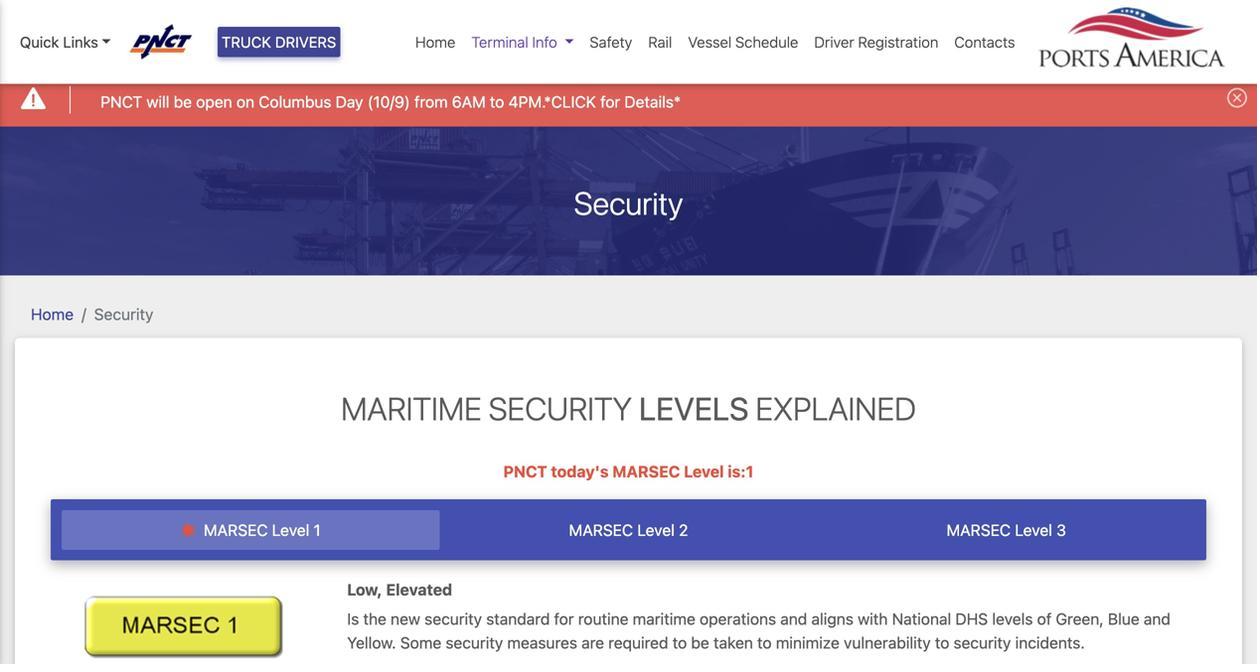 Task type: vqa. For each thing, say whether or not it's contained in the screenshot.
the topmost BE
yes



Task type: describe. For each thing, give the bounding box(es) containing it.
to down "national"
[[935, 634, 950, 653]]

open
[[196, 93, 232, 111]]

2
[[679, 522, 688, 540]]

explained
[[756, 390, 916, 428]]

vessel schedule
[[688, 33, 799, 51]]

pnct for pnct today's marsec level is:1
[[504, 463, 547, 482]]

pnct today's marsec level is:1
[[504, 463, 754, 482]]

to inside "link"
[[490, 93, 504, 111]]

0 vertical spatial levels
[[639, 390, 749, 428]]

safety link
[[582, 23, 640, 61]]

day
[[336, 93, 363, 111]]

rail
[[648, 33, 672, 51]]

tab list containing marsec level 1
[[51, 500, 1207, 561]]

to down the maritime
[[673, 634, 687, 653]]

terminal info link
[[464, 23, 582, 61]]

terminal
[[472, 33, 529, 51]]

marsec level 1
[[200, 522, 321, 540]]

0 vertical spatial home link
[[408, 23, 464, 61]]

quick
[[20, 33, 59, 51]]

marsec level 3
[[947, 522, 1066, 540]]

1 vertical spatial security
[[94, 305, 153, 324]]

vulnerability
[[844, 634, 931, 653]]

elevated
[[386, 581, 452, 600]]

close image
[[1228, 88, 1247, 108]]

quick links
[[20, 33, 98, 51]]

4pm.*click
[[509, 93, 596, 111]]

on
[[236, 93, 255, 111]]

the
[[363, 610, 387, 629]]

6am
[[452, 93, 486, 111]]

pnct for pnct will be open on columbus day (10/9) from 6am to 4pm.*click for details*
[[101, 93, 142, 111]]

incidents.
[[1015, 634, 1085, 653]]

of
[[1037, 610, 1052, 629]]

be inside "link"
[[174, 93, 192, 111]]

1 and from the left
[[781, 610, 807, 629]]

drivers
[[275, 33, 336, 51]]

0 horizontal spatial home
[[31, 305, 74, 324]]

operations
[[700, 610, 776, 629]]

rail link
[[640, 23, 680, 61]]

links
[[63, 33, 98, 51]]

level for marsec level 2
[[637, 522, 675, 540]]

some
[[400, 634, 442, 653]]

maritime
[[633, 610, 696, 629]]

green,
[[1056, 610, 1104, 629]]

measures
[[507, 634, 577, 653]]

driver registration link
[[807, 23, 947, 61]]

level for marsec level 3
[[1015, 522, 1053, 540]]

security down dhs
[[954, 634, 1011, 653]]

driver
[[815, 33, 855, 51]]

dhs
[[956, 610, 988, 629]]

level for marsec level 1
[[272, 522, 309, 540]]

is:1
[[728, 463, 754, 482]]

blue
[[1108, 610, 1140, 629]]

details*
[[625, 93, 681, 111]]

contacts
[[955, 33, 1015, 51]]

for inside is the new security standard for routine maritime operations and aligns with national dhs levels of green, blue and yellow. some security measures are required to be taken to minimize vulnerability to security incidents.
[[554, 610, 574, 629]]

truck
[[222, 33, 271, 51]]

vessel schedule link
[[680, 23, 807, 61]]

(10/9)
[[368, 93, 410, 111]]



Task type: locate. For each thing, give the bounding box(es) containing it.
1 horizontal spatial home
[[416, 33, 456, 51]]

levels
[[639, 390, 749, 428], [992, 610, 1033, 629]]

home
[[416, 33, 456, 51], [31, 305, 74, 324]]

truck drivers
[[222, 33, 336, 51]]

be left taken on the bottom of the page
[[691, 634, 710, 653]]

today's
[[551, 463, 609, 482]]

be
[[174, 93, 192, 111], [691, 634, 710, 653]]

security
[[574, 184, 683, 222], [94, 305, 153, 324], [489, 390, 632, 428]]

0 vertical spatial home
[[416, 33, 456, 51]]

vessel
[[688, 33, 732, 51]]

to right 6am
[[490, 93, 504, 111]]

is the new security standard for routine maritime operations and aligns with national dhs levels of green, blue and yellow. some security measures are required to be taken to minimize vulnerability to security incidents.
[[347, 610, 1171, 653]]

for
[[600, 93, 620, 111], [554, 610, 574, 629]]

required
[[609, 634, 669, 653]]

standard
[[486, 610, 550, 629]]

marsec for marsec level 1
[[204, 522, 268, 540]]

0 vertical spatial pnct
[[101, 93, 142, 111]]

level left 3 at right
[[1015, 522, 1053, 540]]

truck drivers link
[[218, 27, 340, 57]]

quick links link
[[20, 31, 111, 53]]

pnct left today's
[[504, 463, 547, 482]]

marsec up marsec level 2 link
[[613, 463, 680, 482]]

marsec left 1
[[204, 522, 268, 540]]

1 vertical spatial pnct
[[504, 463, 547, 482]]

schedule
[[736, 33, 799, 51]]

is
[[347, 610, 359, 629]]

columbus
[[259, 93, 332, 111]]

security
[[425, 610, 482, 629], [446, 634, 503, 653], [954, 634, 1011, 653]]

and right blue
[[1144, 610, 1171, 629]]

marsec for marsec level 3
[[947, 522, 1011, 540]]

0 horizontal spatial for
[[554, 610, 574, 629]]

security up some
[[425, 610, 482, 629]]

to
[[490, 93, 504, 111], [673, 634, 687, 653], [757, 634, 772, 653], [935, 634, 950, 653]]

for inside "link"
[[600, 93, 620, 111]]

0 horizontal spatial home link
[[31, 305, 74, 324]]

will
[[146, 93, 170, 111]]

maritime
[[341, 390, 482, 428]]

routine
[[578, 610, 629, 629]]

marsec level 1 link
[[62, 511, 440, 551]]

2 and from the left
[[1144, 610, 1171, 629]]

1 vertical spatial for
[[554, 610, 574, 629]]

from
[[414, 93, 448, 111]]

with
[[858, 610, 888, 629]]

level
[[684, 463, 724, 482], [272, 522, 309, 540], [637, 522, 675, 540], [1015, 522, 1053, 540]]

levels up is:1
[[639, 390, 749, 428]]

national
[[892, 610, 952, 629]]

marsec level 3 link
[[818, 511, 1196, 551]]

level left 1
[[272, 522, 309, 540]]

0 vertical spatial be
[[174, 93, 192, 111]]

driver registration
[[815, 33, 939, 51]]

home link
[[408, 23, 464, 61], [31, 305, 74, 324]]

pnct inside pnct will be open on columbus day (10/9) from 6am to 4pm.*click for details* "link"
[[101, 93, 142, 111]]

aligns
[[812, 610, 854, 629]]

terminal info
[[472, 33, 557, 51]]

3
[[1057, 522, 1066, 540]]

1 horizontal spatial and
[[1144, 610, 1171, 629]]

and
[[781, 610, 807, 629], [1144, 610, 1171, 629]]

1 vertical spatial home
[[31, 305, 74, 324]]

marsec for marsec level 2
[[569, 522, 633, 540]]

1 vertical spatial levels
[[992, 610, 1033, 629]]

1 horizontal spatial be
[[691, 634, 710, 653]]

marsec level 2
[[569, 522, 688, 540]]

contacts link
[[947, 23, 1023, 61]]

0 horizontal spatial and
[[781, 610, 807, 629]]

0 horizontal spatial pnct
[[101, 93, 142, 111]]

be inside is the new security standard for routine maritime operations and aligns with national dhs levels of green, blue and yellow. some security measures are required to be taken to minimize vulnerability to security incidents.
[[691, 634, 710, 653]]

0 horizontal spatial be
[[174, 93, 192, 111]]

level inside "link"
[[272, 522, 309, 540]]

1 horizontal spatial home link
[[408, 23, 464, 61]]

and up minimize
[[781, 610, 807, 629]]

pnct left will at the left top of page
[[101, 93, 142, 111]]

levels inside is the new security standard for routine maritime operations and aligns with national dhs levels of green, blue and yellow. some security measures are required to be taken to minimize vulnerability to security incidents.
[[992, 610, 1033, 629]]

new
[[391, 610, 420, 629]]

yellow.
[[347, 634, 396, 653]]

marsec inside "link"
[[204, 522, 268, 540]]

level left 2 in the bottom right of the page
[[637, 522, 675, 540]]

marsec level 2 link
[[440, 511, 818, 551]]

2 vertical spatial security
[[489, 390, 632, 428]]

for up measures
[[554, 610, 574, 629]]

marsec left 3 at right
[[947, 522, 1011, 540]]

1 vertical spatial home link
[[31, 305, 74, 324]]

minimize
[[776, 634, 840, 653]]

pnct will be open on columbus day (10/9) from 6am to 4pm.*click for details* link
[[101, 90, 681, 114]]

0 vertical spatial for
[[600, 93, 620, 111]]

taken
[[714, 634, 753, 653]]

tab list
[[51, 500, 1207, 561]]

are
[[582, 634, 604, 653]]

1 horizontal spatial pnct
[[504, 463, 547, 482]]

low, elevated
[[347, 581, 452, 600]]

registration
[[858, 33, 939, 51]]

info
[[532, 33, 557, 51]]

pnct
[[101, 93, 142, 111], [504, 463, 547, 482]]

maritime security levels explained
[[341, 390, 916, 428]]

0 horizontal spatial levels
[[639, 390, 749, 428]]

levels left of
[[992, 610, 1033, 629]]

low,
[[347, 581, 382, 600]]

0 vertical spatial security
[[574, 184, 683, 222]]

marsec down today's
[[569, 522, 633, 540]]

1 horizontal spatial levels
[[992, 610, 1033, 629]]

safety
[[590, 33, 633, 51]]

for left details*
[[600, 93, 620, 111]]

security down standard
[[446, 634, 503, 653]]

be right will at the left top of page
[[174, 93, 192, 111]]

pnct will be open on columbus day (10/9) from 6am to 4pm.*click for details* alert
[[0, 73, 1257, 127]]

pnct will be open on columbus day (10/9) from 6am to 4pm.*click for details*
[[101, 93, 681, 111]]

1 horizontal spatial for
[[600, 93, 620, 111]]

1 vertical spatial be
[[691, 634, 710, 653]]

to right taken on the bottom of the page
[[757, 634, 772, 653]]

level left is:1
[[684, 463, 724, 482]]

marsec
[[613, 463, 680, 482], [204, 522, 268, 540], [569, 522, 633, 540], [947, 522, 1011, 540]]

1
[[314, 522, 321, 540]]



